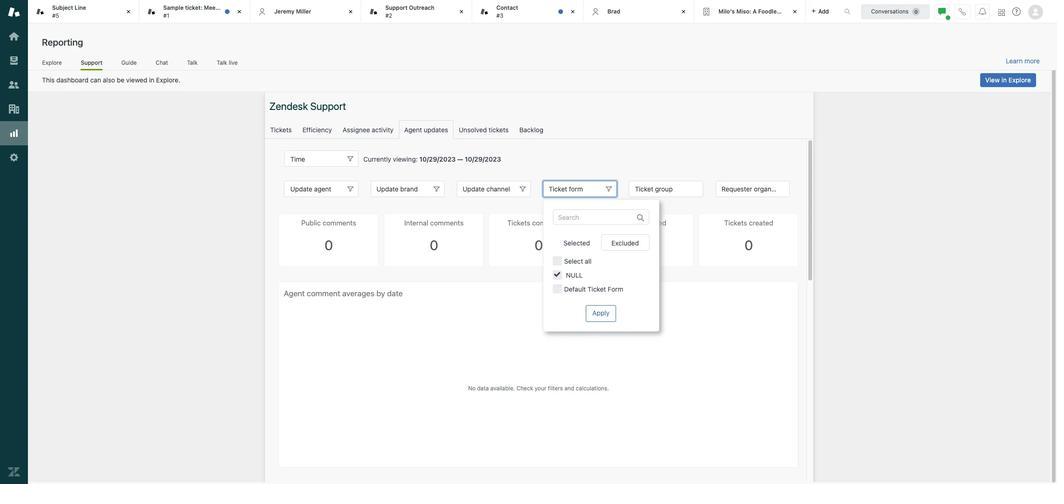 Task type: locate. For each thing, give the bounding box(es) containing it.
0 horizontal spatial support
[[81, 59, 103, 66]]

close image left the milo's
[[679, 7, 689, 16]]

1 vertical spatial explore
[[1009, 76, 1031, 84]]

1 horizontal spatial close image
[[457, 7, 466, 16]]

close image
[[346, 7, 355, 16], [457, 7, 466, 16], [568, 7, 577, 16]]

close image right the
[[235, 7, 244, 16]]

tabs tab list
[[28, 0, 835, 23]]

close image
[[124, 7, 133, 16], [235, 7, 244, 16], [679, 7, 689, 16], [790, 7, 800, 16]]

support
[[385, 4, 408, 11], [81, 59, 103, 66]]

guide
[[121, 59, 137, 66]]

support for support
[[81, 59, 103, 66]]

this
[[42, 76, 55, 84]]

talk left live
[[217, 59, 227, 66]]

1 horizontal spatial in
[[1002, 76, 1007, 84]]

1 horizontal spatial support
[[385, 4, 408, 11]]

explore down learn more link
[[1009, 76, 1031, 84]]

0 vertical spatial support
[[385, 4, 408, 11]]

view
[[986, 76, 1000, 84]]

support up the #2
[[385, 4, 408, 11]]

admin image
[[8, 151, 20, 164]]

3 close image from the left
[[568, 7, 577, 16]]

2 horizontal spatial close image
[[568, 7, 577, 16]]

in inside button
[[1002, 76, 1007, 84]]

learn
[[1006, 57, 1023, 65]]

#1
[[163, 12, 169, 19]]

tab
[[28, 0, 139, 23], [139, 0, 250, 23], [361, 0, 472, 23], [472, 0, 583, 23]]

explore inside explore link
[[42, 59, 62, 66]]

be
[[117, 76, 124, 84]]

more
[[1025, 57, 1040, 65]]

milo's miso: a foodlez subsidiary
[[719, 8, 811, 15]]

support up can
[[81, 59, 103, 66]]

close image left #3 on the left top of the page
[[457, 7, 466, 16]]

jeremy miller tab
[[250, 0, 361, 23]]

sample
[[163, 4, 184, 11]]

talk link
[[187, 59, 198, 69]]

subject
[[52, 4, 73, 11]]

1 close image from the left
[[346, 7, 355, 16]]

#2
[[385, 12, 392, 19]]

in right viewed
[[149, 76, 154, 84]]

1 tab from the left
[[28, 0, 139, 23]]

conversations
[[871, 8, 909, 15]]

view in explore button
[[981, 73, 1036, 87]]

close image inside milo's miso: a foodlez subsidiary tab
[[790, 7, 800, 16]]

3 tab from the left
[[361, 0, 472, 23]]

in
[[149, 76, 154, 84], [1002, 76, 1007, 84]]

0 horizontal spatial talk
[[187, 59, 198, 66]]

1 horizontal spatial explore
[[1009, 76, 1031, 84]]

4 close image from the left
[[790, 7, 800, 16]]

get help image
[[1013, 7, 1021, 16]]

explore
[[42, 59, 62, 66], [1009, 76, 1031, 84]]

0 vertical spatial explore
[[42, 59, 62, 66]]

explore up this
[[42, 59, 62, 66]]

chat
[[156, 59, 168, 66]]

can
[[90, 76, 101, 84]]

in right view
[[1002, 76, 1007, 84]]

close image left add popup button
[[790, 7, 800, 16]]

close image left brad
[[568, 7, 577, 16]]

4 tab from the left
[[472, 0, 583, 23]]

get started image
[[8, 30, 20, 42]]

2 tab from the left
[[139, 0, 250, 23]]

guide link
[[121, 59, 137, 69]]

0 horizontal spatial explore
[[42, 59, 62, 66]]

customers image
[[8, 79, 20, 91]]

explore inside view in explore button
[[1009, 76, 1031, 84]]

miso:
[[737, 8, 752, 15]]

learn more
[[1006, 57, 1040, 65]]

zendesk products image
[[999, 9, 1005, 16]]

0 horizontal spatial close image
[[346, 7, 355, 16]]

sample ticket: meet the ticket #1
[[163, 4, 245, 19]]

add
[[819, 8, 829, 15]]

3 close image from the left
[[679, 7, 689, 16]]

viewed
[[126, 76, 147, 84]]

2 talk from the left
[[217, 59, 227, 66]]

line
[[75, 4, 86, 11]]

brad
[[608, 8, 621, 15]]

the
[[219, 4, 228, 11]]

close image inside brad tab
[[679, 7, 689, 16]]

close image inside jeremy miller tab
[[346, 7, 355, 16]]

1 horizontal spatial talk
[[217, 59, 227, 66]]

talk
[[187, 59, 198, 66], [217, 59, 227, 66]]

1 talk from the left
[[187, 59, 198, 66]]

close image left the #2
[[346, 7, 355, 16]]

2 in from the left
[[1002, 76, 1007, 84]]

talk right chat
[[187, 59, 198, 66]]

support inside the support outreach #2
[[385, 4, 408, 11]]

1 vertical spatial support
[[81, 59, 103, 66]]

close image left #1
[[124, 7, 133, 16]]

this dashboard can also be viewed in explore.
[[42, 76, 180, 84]]

add button
[[806, 0, 835, 23]]

views image
[[8, 55, 20, 67]]

talk for talk live
[[217, 59, 227, 66]]

talk live link
[[216, 59, 238, 69]]

0 horizontal spatial in
[[149, 76, 154, 84]]



Task type: vqa. For each thing, say whether or not it's contained in the screenshot.
with
no



Task type: describe. For each thing, give the bounding box(es) containing it.
#3
[[497, 12, 504, 19]]

subsidiary
[[782, 8, 811, 15]]

talk live
[[217, 59, 238, 66]]

meet
[[204, 4, 218, 11]]

live
[[229, 59, 238, 66]]

chat link
[[156, 59, 168, 69]]

subject line #5
[[52, 4, 86, 19]]

zendesk support image
[[8, 6, 20, 18]]

support link
[[81, 59, 103, 70]]

jeremy miller
[[274, 8, 311, 15]]

#5
[[52, 12, 59, 19]]

ticket
[[230, 4, 245, 11]]

tab containing subject line
[[28, 0, 139, 23]]

2 close image from the left
[[457, 7, 466, 16]]

jeremy
[[274, 8, 295, 15]]

talk for talk
[[187, 59, 198, 66]]

view in explore
[[986, 76, 1031, 84]]

brad tab
[[583, 0, 695, 23]]

learn more link
[[1006, 57, 1040, 65]]

organizations image
[[8, 103, 20, 115]]

outreach
[[409, 4, 435, 11]]

miller
[[296, 8, 311, 15]]

milo's miso: a foodlez subsidiary tab
[[695, 0, 811, 23]]

main element
[[0, 0, 28, 484]]

ticket:
[[185, 4, 203, 11]]

tab containing sample ticket: meet the ticket
[[139, 0, 250, 23]]

support outreach #2
[[385, 4, 435, 19]]

milo's
[[719, 8, 735, 15]]

1 close image from the left
[[124, 7, 133, 16]]

reporting
[[42, 37, 83, 48]]

also
[[103, 76, 115, 84]]

a
[[753, 8, 757, 15]]

2 close image from the left
[[235, 7, 244, 16]]

explore link
[[42, 59, 62, 69]]

explore.
[[156, 76, 180, 84]]

contact #3
[[497, 4, 518, 19]]

notifications image
[[979, 8, 987, 15]]

conversations button
[[861, 4, 930, 19]]

contact
[[497, 4, 518, 11]]

zendesk image
[[8, 466, 20, 478]]

reporting image
[[8, 127, 20, 139]]

foodlez
[[758, 8, 780, 15]]

dashboard
[[56, 76, 88, 84]]

button displays agent's chat status as online. image
[[939, 8, 946, 15]]

support for support outreach #2
[[385, 4, 408, 11]]

tab containing support outreach
[[361, 0, 472, 23]]

tab containing contact
[[472, 0, 583, 23]]

1 in from the left
[[149, 76, 154, 84]]



